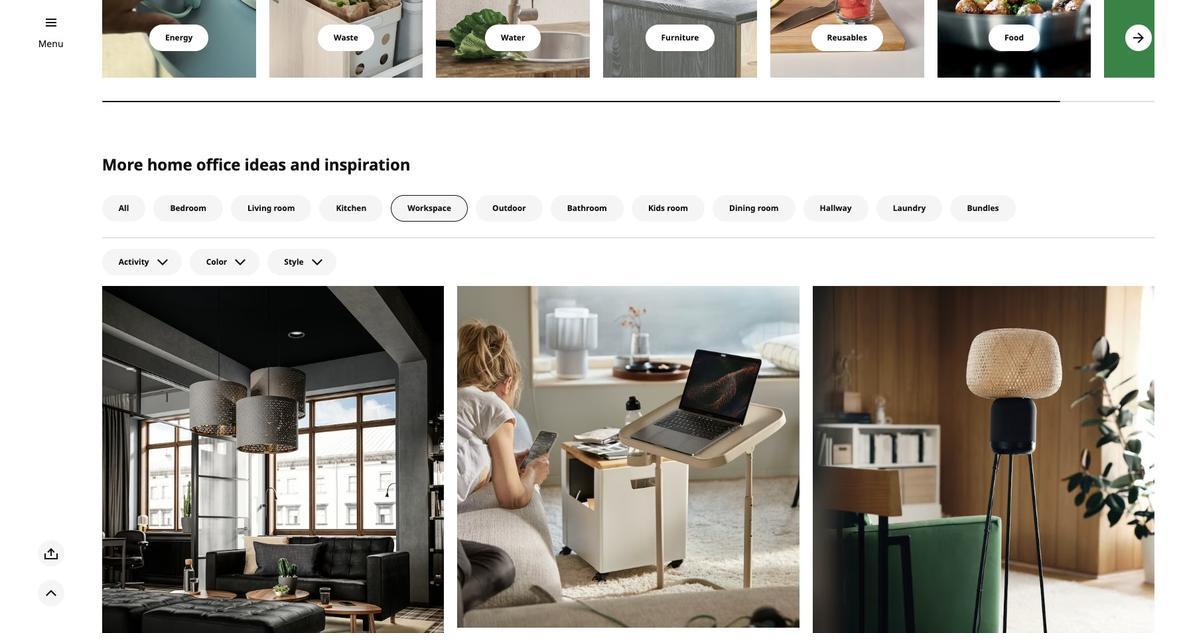 Task type: describe. For each thing, give the bounding box(es) containing it.
bathroom button
[[551, 195, 624, 222]]

water list item
[[436, 0, 590, 78]]

energy button
[[149, 25, 209, 51]]

all
[[119, 202, 129, 214]]

a symfonisk floor lamp with bamboo shade is set next to a dark green pärup sofa. both the sofa and floor lamp are on a rug. image
[[813, 286, 1155, 633]]

color button
[[190, 249, 260, 276]]

water
[[501, 32, 525, 43]]

furniture list item
[[604, 0, 757, 78]]

living room button
[[231, 195, 312, 222]]

home
[[147, 153, 192, 175]]

more
[[102, 153, 143, 175]]

room for kids room
[[667, 202, 689, 214]]

laundry
[[893, 202, 926, 214]]

hallway button
[[804, 195, 869, 222]]

kids room button
[[632, 195, 705, 222]]

bathroom
[[567, 202, 607, 214]]

dining
[[730, 202, 756, 214]]

menu
[[38, 37, 63, 50]]

inspiration
[[324, 153, 411, 175]]

stainless steel vimmern kitchen mixer faucet with handspray at a round boholmen inset sink, green leaves on the edge. image
[[436, 0, 590, 78]]

style
[[284, 256, 304, 268]]

dining room
[[730, 202, 779, 214]]

bundles
[[968, 202, 1000, 214]]

a person sprinkles chopped green herbs on to huvudroll plant balls in a ikea 365+ frying pan on a hob. image
[[938, 0, 1092, 78]]

a person places a turquoise, silicone, övermätt food cover on a glass of chopped watermelon that stands on a chopping board. image
[[771, 0, 925, 78]]

room for living room
[[274, 202, 295, 214]]

a person adds a vegetable peel to a brown-paper food waste bag in a hållbar waste sorting bin within a high maximera drawer. image
[[269, 0, 423, 78]]

outdoor
[[493, 202, 526, 214]]

furniture button
[[646, 25, 715, 51]]

living room with a person laying on the couch, a laptop placed on a laptop stand, a storage unit, a rug, cushion covers. image
[[458, 286, 800, 628]]

style button
[[268, 249, 336, 276]]

and
[[290, 153, 320, 175]]

reusables list item
[[771, 0, 925, 78]]

water button
[[485, 25, 541, 51]]

kids
[[649, 202, 665, 214]]

workspace
[[408, 202, 452, 214]]

outdoor button
[[476, 195, 543, 222]]



Task type: locate. For each thing, give the bounding box(es) containing it.
food
[[1005, 32, 1024, 43]]

furniture
[[662, 32, 699, 43]]

living
[[248, 202, 272, 214]]

3 room from the left
[[758, 202, 779, 214]]

workspace button
[[391, 195, 468, 222]]

waste list item
[[269, 0, 423, 78]]

activity button
[[102, 249, 182, 276]]

living room
[[248, 202, 295, 214]]

waste button
[[318, 25, 374, 51]]

room right kids
[[667, 202, 689, 214]]

energy list item
[[102, 0, 256, 78]]

scrollbar
[[102, 94, 1155, 110]]

room for dining room
[[758, 202, 779, 214]]

menu button
[[38, 37, 63, 51]]

room
[[274, 202, 295, 214], [667, 202, 689, 214], [758, 202, 779, 214]]

2 room from the left
[[667, 202, 689, 214]]

1 room from the left
[[274, 202, 295, 214]]

0 horizontal spatial room
[[274, 202, 295, 214]]

kitchen
[[336, 202, 367, 214]]

a person's hand holds a paintbrush and applies gray paint to the top surface of a piece of untreated pine furniture. image
[[604, 0, 757, 78]]

bedroom
[[170, 202, 207, 214]]

room right living
[[274, 202, 295, 214]]

ideas
[[245, 153, 286, 175]]

kids room
[[649, 202, 689, 214]]

hallway
[[820, 202, 852, 214]]

energy
[[165, 32, 193, 43]]

color
[[206, 256, 227, 268]]

bedroom button
[[154, 195, 223, 222]]

list item
[[1105, 0, 1182, 78]]

bundles button
[[951, 195, 1016, 222]]

food list item
[[938, 0, 1092, 78]]

room right dining
[[758, 202, 779, 214]]

more home office ideas and inspiration
[[102, 153, 411, 175]]

waste
[[334, 32, 358, 43]]

food button
[[989, 25, 1040, 51]]

reusables
[[828, 32, 868, 43]]

1 horizontal spatial room
[[667, 202, 689, 214]]

dining room button
[[713, 195, 796, 222]]

a person's finger presses the on/off switch on the cord of a white led work lamp on a light-blue tray table. image
[[102, 0, 256, 78]]

all button
[[102, 195, 146, 222]]

kitchen button
[[320, 195, 383, 222]]

2 horizontal spatial room
[[758, 202, 779, 214]]

modern workspace with a standard black two-seat sofa with high-resilience seat cushions behind an oval coffee table. image
[[102, 286, 444, 633]]

laundry button
[[877, 195, 943, 222]]

reusables button
[[812, 25, 884, 51]]

activity
[[119, 256, 149, 268]]

office
[[196, 153, 241, 175]]



Task type: vqa. For each thing, say whether or not it's contained in the screenshot.
MENU
yes



